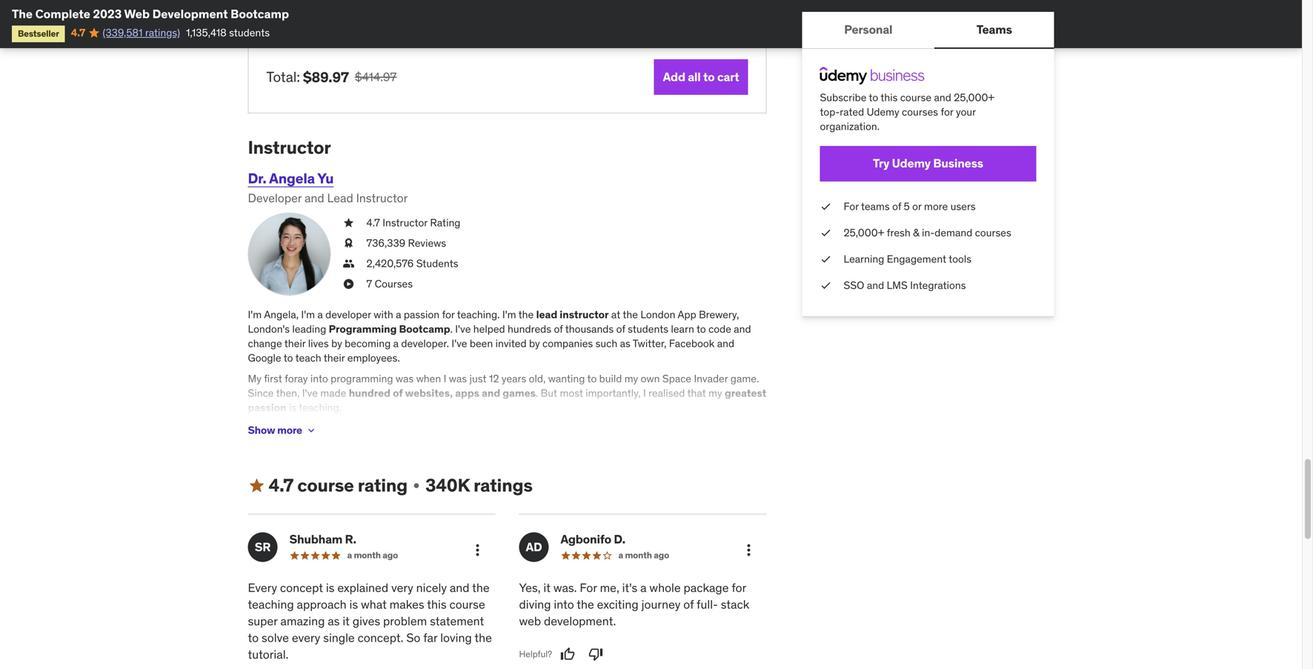 Task type: describe. For each thing, give the bounding box(es) containing it.
1 vertical spatial courses
[[975, 226, 1012, 239]]

of up the companies
[[554, 322, 563, 336]]

udemy business image
[[820, 67, 925, 84]]

that
[[687, 386, 706, 400]]

this inside "subscribe to this course and 25,000+ top‑rated udemy courses for your organization."
[[881, 91, 898, 104]]

736,339 reviews
[[367, 236, 446, 250]]

sso and lms integrations
[[844, 279, 966, 292]]

when
[[416, 372, 441, 385]]

0 vertical spatial students
[[229, 26, 270, 39]]

1,135,418 students
[[186, 26, 270, 39]]

organization.
[[820, 120, 880, 133]]

7 courses
[[367, 277, 413, 291]]

xsmall image for 4.7 instructor rating
[[343, 216, 355, 230]]

gives
[[353, 614, 380, 629]]

shubham r.
[[289, 532, 356, 547]]

app
[[678, 308, 697, 321]]

0 horizontal spatial 25,000+
[[844, 226, 885, 239]]

every
[[292, 630, 320, 646]]

programming
[[331, 372, 393, 385]]

with
[[374, 308, 393, 321]]

xsmall image for 2,420,576 students
[[343, 257, 355, 271]]

total:
[[266, 68, 300, 86]]

websites,
[[405, 386, 453, 400]]

bestseller
[[18, 28, 59, 39]]

been
[[470, 337, 493, 350]]

xsmall image for 736,339 reviews
[[343, 236, 355, 251]]

dr. angela yu developer and lead instructor
[[248, 170, 408, 206]]

1 i'm from the left
[[248, 308, 262, 321]]

realised
[[649, 386, 685, 400]]

xsmall image inside the show more button
[[305, 425, 317, 437]]

london's
[[248, 322, 290, 336]]

add
[[663, 69, 686, 84]]

shubham
[[289, 532, 343, 547]]

1 vertical spatial is
[[326, 581, 335, 596]]

additional actions for review by shubham r. image
[[469, 542, 487, 559]]

angela,
[[264, 308, 299, 321]]

then,
[[276, 386, 300, 400]]

2 i'm from the left
[[301, 308, 315, 321]]

space
[[663, 372, 692, 385]]

0 horizontal spatial for
[[442, 308, 455, 321]]

&
[[913, 226, 920, 239]]

(339,581 ratings)
[[103, 26, 180, 39]]

show more button
[[248, 416, 317, 445]]

a right with
[[396, 308, 401, 321]]

of right hundred
[[393, 386, 403, 400]]

0 vertical spatial for
[[844, 200, 859, 213]]

as inside every concept is explained very nicely and the teaching approach is what makes this course super amazing as it gives problem statement to solve every single concept. so far loving the tutorial.
[[328, 614, 340, 629]]

ratings
[[474, 474, 533, 497]]

rating
[[430, 216, 461, 229]]

to left teach
[[284, 351, 293, 365]]

4.7 for 4.7 instructor rating
[[367, 216, 380, 229]]

1 vertical spatial bootcamp
[[399, 322, 450, 336]]

whole
[[650, 581, 681, 596]]

25,000+ fresh & in-demand courses
[[844, 226, 1012, 239]]

0 vertical spatial i've
[[455, 322, 471, 336]]

month for agbonifo d.
[[625, 550, 652, 561]]

and right sso
[[867, 279, 884, 292]]

loving
[[440, 630, 472, 646]]

12
[[489, 372, 499, 385]]

cart
[[717, 69, 739, 84]]

2023
[[93, 6, 122, 21]]

developer.
[[401, 337, 449, 350]]

2 was from the left
[[449, 372, 467, 385]]

0 vertical spatial more
[[924, 200, 948, 213]]

to inside my first foray into programming was when i was just 12 years old, wanting to build my own space invader game. since then, i've made
[[587, 372, 597, 385]]

to inside every concept is explained very nicely and the teaching approach is what makes this course super amazing as it gives problem statement to solve every single concept. so far loving the tutorial.
[[248, 630, 259, 646]]

games
[[503, 386, 536, 400]]

340k ratings
[[425, 474, 533, 497]]

$414.97
[[355, 69, 397, 84]]

top‑rated
[[820, 105, 864, 119]]

sr
[[255, 540, 271, 555]]

courses inside "subscribe to this course and 25,000+ top‑rated udemy courses for your organization."
[[902, 105, 938, 119]]

to up facebook
[[697, 322, 706, 336]]

students
[[416, 257, 458, 270]]

approach
[[297, 597, 347, 612]]

show more
[[248, 424, 302, 437]]

business
[[933, 156, 984, 171]]

teams
[[861, 200, 890, 213]]

i inside my first foray into programming was when i was just 12 years old, wanting to build my own space invader game. since then, i've made
[[444, 372, 446, 385]]

for teams of 5 or more users
[[844, 200, 976, 213]]

as inside . i've helped hundreds of thousands of students learn to code and change their lives by becoming a developer. i've been invited by companies such as twitter, facebook and google to teach their employees.
[[620, 337, 631, 350]]

my inside my first foray into programming was when i was just 12 years old, wanting to build my own space invader game. since then, i've made
[[625, 372, 638, 385]]

736,339
[[367, 236, 406, 250]]

stack
[[721, 597, 750, 612]]

for inside yes, it was. for me, it's a whole package for diving into the exciting journey of  full- stack web development.
[[580, 581, 597, 596]]

sso
[[844, 279, 865, 292]]

fresh
[[887, 226, 911, 239]]

was.
[[554, 581, 577, 596]]

thousands
[[565, 322, 614, 336]]

0 vertical spatial bootcamp
[[231, 6, 289, 21]]

show
[[248, 424, 275, 437]]

for for yes, it was. for me, it's a whole package for diving into the exciting journey of  full- stack web development.
[[732, 581, 746, 596]]

a month ago for d.
[[619, 550, 669, 561]]

1 vertical spatial .
[[536, 386, 538, 400]]

users
[[951, 200, 976, 213]]

problem
[[383, 614, 427, 629]]

into inside my first foray into programming was when i was just 12 years old, wanting to build my own space invader game. since then, i've made
[[310, 372, 328, 385]]

2 vertical spatial is
[[349, 597, 358, 612]]

add all to cart button
[[654, 59, 748, 95]]

your
[[956, 105, 976, 119]]

importantly,
[[586, 386, 641, 400]]

courses
[[375, 277, 413, 291]]

i've inside my first foray into programming was when i was just 12 years old, wanting to build my own space invader game. since then, i've made
[[302, 386, 318, 400]]

xsmall image for 25,000+ fresh & in-demand courses
[[820, 226, 832, 240]]

1 vertical spatial their
[[324, 351, 345, 365]]

r.
[[345, 532, 356, 547]]

learning engagement tools
[[844, 252, 972, 266]]

tutorial.
[[248, 647, 289, 662]]

apps
[[455, 386, 480, 400]]

4.7 for 4.7
[[71, 26, 85, 39]]

brewery,
[[699, 308, 739, 321]]

a down d.
[[619, 550, 623, 561]]

of left 5
[[893, 200, 902, 213]]

to inside button
[[703, 69, 715, 84]]

helped
[[473, 322, 505, 336]]

lms
[[887, 279, 908, 292]]

3 i'm from the left
[[502, 308, 516, 321]]

ad
[[526, 540, 542, 555]]

a month ago for r.
[[347, 550, 398, 561]]

it inside yes, it was. for me, it's a whole package for diving into the exciting journey of  full- stack web development.
[[544, 581, 551, 596]]

the up hundreds
[[519, 308, 534, 321]]

xsmall image for 7 courses
[[343, 277, 355, 292]]

this inside every concept is explained very nicely and the teaching approach is what makes this course super amazing as it gives problem statement to solve every single concept. so far loving the tutorial.
[[427, 597, 447, 612]]

very
[[391, 581, 413, 596]]

at
[[611, 308, 621, 321]]

made
[[320, 386, 346, 400]]

rating
[[358, 474, 408, 497]]

additional actions for review by agbonifo d. image
[[740, 542, 758, 559]]

but
[[541, 386, 557, 400]]

developer
[[248, 191, 302, 206]]

total: $89.97 $414.97
[[266, 68, 397, 86]]

build
[[599, 372, 622, 385]]

0 vertical spatial their
[[284, 337, 306, 350]]

and inside "subscribe to this course and 25,000+ top‑rated udemy courses for your organization."
[[934, 91, 952, 104]]

try udemy business
[[873, 156, 984, 171]]



Task type: locate. For each thing, give the bounding box(es) containing it.
personal button
[[802, 12, 935, 47]]

more inside button
[[277, 424, 302, 437]]

1 horizontal spatial a month ago
[[619, 550, 669, 561]]

course inside "subscribe to this course and 25,000+ top‑rated udemy courses for your organization."
[[900, 91, 932, 104]]

0 horizontal spatial students
[[229, 26, 270, 39]]

1 by from the left
[[331, 337, 342, 350]]

1,135,418
[[186, 26, 227, 39]]

4.7 right medium image
[[269, 474, 294, 497]]

d.
[[614, 532, 626, 547]]

i'm up london's at the left of the page
[[248, 308, 262, 321]]

for up stack
[[732, 581, 746, 596]]

engagement
[[887, 252, 947, 266]]

1 ago from the left
[[383, 550, 398, 561]]

0 horizontal spatial ago
[[383, 550, 398, 561]]

students up twitter, at bottom
[[628, 322, 669, 336]]

1 horizontal spatial passion
[[404, 308, 440, 321]]

passion
[[404, 308, 440, 321], [248, 401, 287, 414]]

course inside every concept is explained very nicely and the teaching approach is what makes this course super amazing as it gives problem statement to solve every single concept. so far loving the tutorial.
[[450, 597, 485, 612]]

0 vertical spatial 4.7
[[71, 26, 85, 39]]

0 horizontal spatial more
[[277, 424, 302, 437]]

i
[[444, 372, 446, 385], [643, 386, 646, 400]]

1 horizontal spatial .
[[536, 386, 538, 400]]

of inside yes, it was. for me, it's a whole package for diving into the exciting journey of  full- stack web development.
[[684, 597, 694, 612]]

i'm up the 'leading'
[[301, 308, 315, 321]]

xsmall image
[[820, 199, 832, 214], [343, 236, 355, 251], [305, 425, 317, 437]]

was
[[396, 372, 414, 385], [449, 372, 467, 385]]

angela
[[269, 170, 315, 187]]

0 horizontal spatial was
[[396, 372, 414, 385]]

students
[[229, 26, 270, 39], [628, 322, 669, 336]]

i've left been
[[452, 337, 467, 350]]

0 vertical spatial course
[[900, 91, 932, 104]]

2 month from the left
[[625, 550, 652, 561]]

xsmall image left the teams
[[820, 199, 832, 214]]

and right nicely
[[450, 581, 470, 596]]

0 vertical spatial my
[[625, 372, 638, 385]]

as up single
[[328, 614, 340, 629]]

instructor up dr. angela yu link
[[248, 136, 331, 159]]

2 horizontal spatial i'm
[[502, 308, 516, 321]]

by right lives
[[331, 337, 342, 350]]

(339,581
[[103, 26, 143, 39]]

2 vertical spatial i've
[[302, 386, 318, 400]]

1 horizontal spatial this
[[881, 91, 898, 104]]

and up try udemy business
[[934, 91, 952, 104]]

1 horizontal spatial their
[[324, 351, 345, 365]]

yu
[[317, 170, 334, 187]]

development
[[152, 6, 228, 21]]

4.7
[[71, 26, 85, 39], [367, 216, 380, 229], [269, 474, 294, 497]]

2,420,576
[[367, 257, 414, 270]]

was left when
[[396, 372, 414, 385]]

1 vertical spatial instructor
[[356, 191, 408, 206]]

a month ago
[[347, 550, 398, 561], [619, 550, 669, 561]]

udemy inside "subscribe to this course and 25,000+ top‑rated udemy courses for your organization."
[[867, 105, 900, 119]]

since
[[248, 386, 274, 400]]

2 vertical spatial course
[[450, 597, 485, 612]]

students right 1,135,418
[[229, 26, 270, 39]]

is down then,
[[289, 401, 297, 414]]

to down super
[[248, 630, 259, 646]]

a month ago down r.
[[347, 550, 398, 561]]

and down 12
[[482, 386, 500, 400]]

for left your
[[941, 105, 954, 119]]

0 horizontal spatial xsmall image
[[305, 425, 317, 437]]

development.
[[544, 614, 616, 629]]

passion up 'developer.'
[[404, 308, 440, 321]]

ago for nicely
[[383, 550, 398, 561]]

1 vertical spatial my
[[709, 386, 722, 400]]

programming
[[329, 322, 397, 336]]

2 vertical spatial 4.7
[[269, 474, 294, 497]]

0 horizontal spatial is
[[289, 401, 297, 414]]

0 horizontal spatial for
[[580, 581, 597, 596]]

xsmall image left fresh
[[820, 226, 832, 240]]

340k
[[425, 474, 470, 497]]

xsmall image
[[343, 216, 355, 230], [820, 226, 832, 240], [820, 252, 832, 267], [343, 257, 355, 271], [343, 277, 355, 292], [820, 278, 832, 293], [411, 480, 422, 492]]

wanting
[[548, 372, 585, 385]]

teaching. up helped
[[457, 308, 500, 321]]

passion down since
[[248, 401, 287, 414]]

a right it's
[[640, 581, 647, 596]]

courses right demand
[[975, 226, 1012, 239]]

my down invader
[[709, 386, 722, 400]]

is teaching.
[[287, 401, 342, 414]]

a inside . i've helped hundreds of thousands of students learn to code and change their lives by becoming a developer. i've been invited by companies such as twitter, facebook and google to teach their employees.
[[393, 337, 399, 350]]

1 horizontal spatial my
[[709, 386, 722, 400]]

of down the at
[[616, 322, 625, 336]]

2 ago from the left
[[654, 550, 669, 561]]

is up approach
[[326, 581, 335, 596]]

0 horizontal spatial as
[[328, 614, 340, 629]]

to right all
[[703, 69, 715, 84]]

the inside at the london app brewery, london's leading
[[623, 308, 638, 321]]

to left build
[[587, 372, 597, 385]]

. i've helped hundreds of thousands of students learn to code and change their lives by becoming a developer. i've been invited by companies such as twitter, facebook and google to teach their employees.
[[248, 322, 751, 365]]

2 horizontal spatial 4.7
[[367, 216, 380, 229]]

1 a month ago from the left
[[347, 550, 398, 561]]

4.7 up 736,339
[[367, 216, 380, 229]]

a month ago down d.
[[619, 550, 669, 561]]

and inside dr. angela yu developer and lead instructor
[[305, 191, 324, 206]]

the inside yes, it was. for me, it's a whole package for diving into the exciting journey of  full- stack web development.
[[577, 597, 594, 612]]

of
[[893, 200, 902, 213], [554, 322, 563, 336], [616, 322, 625, 336], [393, 386, 403, 400], [684, 597, 694, 612]]

0 vertical spatial xsmall image
[[820, 199, 832, 214]]

what
[[361, 597, 387, 612]]

the
[[519, 308, 534, 321], [623, 308, 638, 321], [472, 581, 490, 596], [577, 597, 594, 612], [475, 630, 492, 646]]

0 horizontal spatial 4.7
[[71, 26, 85, 39]]

1 horizontal spatial course
[[450, 597, 485, 612]]

my left own
[[625, 372, 638, 385]]

yes,
[[519, 581, 541, 596]]

xsmall image left sso
[[820, 278, 832, 293]]

4.7 for 4.7 course rating
[[269, 474, 294, 497]]

0 vertical spatial passion
[[404, 308, 440, 321]]

1 horizontal spatial as
[[620, 337, 631, 350]]

i'm up helped
[[502, 308, 516, 321]]

0 horizontal spatial passion
[[248, 401, 287, 414]]

instructor up 4.7 instructor rating
[[356, 191, 408, 206]]

agbonifo d.
[[561, 532, 626, 547]]

old,
[[529, 372, 546, 385]]

i've up been
[[455, 322, 471, 336]]

instructor
[[248, 136, 331, 159], [356, 191, 408, 206], [383, 216, 428, 229]]

a inside yes, it was. for me, it's a whole package for diving into the exciting journey of  full- stack web development.
[[640, 581, 647, 596]]

and down yu
[[305, 191, 324, 206]]

to down udemy business image
[[869, 91, 879, 104]]

2 a month ago from the left
[[619, 550, 669, 561]]

2 vertical spatial for
[[732, 581, 746, 596]]

amazing
[[280, 614, 325, 629]]

xsmall image left 7
[[343, 277, 355, 292]]

1 horizontal spatial xsmall image
[[343, 236, 355, 251]]

1 vertical spatial more
[[277, 424, 302, 437]]

concept
[[280, 581, 323, 596]]

0 vertical spatial udemy
[[867, 105, 900, 119]]

0 horizontal spatial into
[[310, 372, 328, 385]]

students inside . i've helped hundreds of thousands of students learn to code and change their lives by becoming a developer. i've been invited by companies such as twitter, facebook and google to teach their employees.
[[628, 322, 669, 336]]

nicely
[[416, 581, 447, 596]]

medium image
[[248, 477, 266, 495]]

their down lives
[[324, 351, 345, 365]]

the complete 2023 web development bootcamp
[[12, 6, 289, 21]]

and
[[934, 91, 952, 104], [305, 191, 324, 206], [867, 279, 884, 292], [734, 322, 751, 336], [717, 337, 735, 350], [482, 386, 500, 400], [450, 581, 470, 596]]

udemy up "organization."
[[867, 105, 900, 119]]

xsmall image for for teams of 5 or more users
[[820, 199, 832, 214]]

0 horizontal spatial teaching.
[[299, 401, 342, 414]]

1 horizontal spatial i
[[643, 386, 646, 400]]

in-
[[922, 226, 935, 239]]

course down udemy business image
[[900, 91, 932, 104]]

1 horizontal spatial is
[[326, 581, 335, 596]]

for up 'developer.'
[[442, 308, 455, 321]]

programming bootcamp
[[329, 322, 450, 336]]

1 vertical spatial it
[[343, 614, 350, 629]]

every concept is explained very nicely and the teaching approach is what makes this course super amazing as it gives problem statement to solve every single concept. so far loving the tutorial.
[[248, 581, 492, 662]]

it right yes,
[[544, 581, 551, 596]]

ago up very
[[383, 550, 398, 561]]

0 vertical spatial courses
[[902, 105, 938, 119]]

xsmall image down is teaching.
[[305, 425, 317, 437]]

1 vertical spatial for
[[442, 308, 455, 321]]

5
[[904, 200, 910, 213]]

for left the teams
[[844, 200, 859, 213]]

0 horizontal spatial i
[[444, 372, 446, 385]]

xsmall image for sso and lms integrations
[[820, 278, 832, 293]]

into down was.
[[554, 597, 574, 612]]

xsmall image left the learning
[[820, 252, 832, 267]]

1 horizontal spatial it
[[544, 581, 551, 596]]

0 horizontal spatial courses
[[902, 105, 938, 119]]

1 horizontal spatial for
[[732, 581, 746, 596]]

personal
[[844, 22, 893, 37]]

instructor up 736,339 reviews
[[383, 216, 428, 229]]

1 horizontal spatial for
[[844, 200, 859, 213]]

dr. angela yu image
[[248, 213, 331, 296]]

udemy right try
[[892, 156, 931, 171]]

full-
[[697, 597, 718, 612]]

their up teach
[[284, 337, 306, 350]]

0 vertical spatial it
[[544, 581, 551, 596]]

0 vertical spatial into
[[310, 372, 328, 385]]

becoming
[[345, 337, 391, 350]]

employees.
[[347, 351, 400, 365]]

1 horizontal spatial i'm
[[301, 308, 315, 321]]

change
[[248, 337, 282, 350]]

so
[[406, 630, 421, 646]]

tab list containing personal
[[802, 12, 1054, 49]]

for for subscribe to this course and 25,000+ top‑rated udemy courses for your organization.
[[941, 105, 954, 119]]

1 vertical spatial 25,000+
[[844, 226, 885, 239]]

most
[[560, 386, 583, 400]]

month
[[354, 550, 381, 561], [625, 550, 652, 561]]

$89.97
[[303, 68, 349, 86]]

1 horizontal spatial 25,000+
[[954, 91, 995, 104]]

1 was from the left
[[396, 372, 414, 385]]

instructor inside dr. angela yu developer and lead instructor
[[356, 191, 408, 206]]

learning
[[844, 252, 885, 266]]

and right code
[[734, 322, 751, 336]]

2 vertical spatial xsmall image
[[305, 425, 317, 437]]

into up made
[[310, 372, 328, 385]]

0 vertical spatial this
[[881, 91, 898, 104]]

own
[[641, 372, 660, 385]]

greatest
[[725, 386, 767, 400]]

month down r.
[[354, 550, 381, 561]]

teams
[[977, 22, 1012, 37]]

1 horizontal spatial more
[[924, 200, 948, 213]]

bootcamp up 'developer.'
[[399, 322, 450, 336]]

1 horizontal spatial ago
[[654, 550, 669, 561]]

1 vertical spatial i've
[[452, 337, 467, 350]]

invited
[[496, 337, 527, 350]]

udemy inside try udemy business link
[[892, 156, 931, 171]]

1 vertical spatial as
[[328, 614, 340, 629]]

0 horizontal spatial it
[[343, 614, 350, 629]]

0 horizontal spatial month
[[354, 550, 381, 561]]

teaching. down made
[[299, 401, 342, 414]]

month down d.
[[625, 550, 652, 561]]

1 vertical spatial teaching.
[[299, 401, 342, 414]]

1 vertical spatial i
[[643, 386, 646, 400]]

and down code
[[717, 337, 735, 350]]

web
[[124, 6, 150, 21]]

1 vertical spatial course
[[297, 474, 354, 497]]

game.
[[731, 372, 759, 385]]

1 vertical spatial for
[[580, 581, 597, 596]]

ago up whole
[[654, 550, 669, 561]]

diving
[[519, 597, 551, 612]]

4.7 course rating
[[269, 474, 408, 497]]

of left 'full-'
[[684, 597, 694, 612]]

0 vertical spatial for
[[941, 105, 954, 119]]

lead
[[536, 308, 558, 321]]

companies
[[543, 337, 593, 350]]

the up development.
[[577, 597, 594, 612]]

xsmall image left 736,339
[[343, 236, 355, 251]]

0 horizontal spatial this
[[427, 597, 447, 612]]

for inside "subscribe to this course and 25,000+ top‑rated udemy courses for your organization."
[[941, 105, 954, 119]]

i've
[[455, 322, 471, 336], [452, 337, 467, 350], [302, 386, 318, 400]]

it inside every concept is explained very nicely and the teaching approach is what makes this course super amazing as it gives problem statement to solve every single concept. so far loving the tutorial.
[[343, 614, 350, 629]]

by down hundreds
[[529, 337, 540, 350]]

xsmall image down lead
[[343, 216, 355, 230]]

1 month from the left
[[354, 550, 381, 561]]

1 horizontal spatial into
[[554, 597, 574, 612]]

4.7 down complete
[[71, 26, 85, 39]]

1 vertical spatial udemy
[[892, 156, 931, 171]]

far
[[423, 630, 438, 646]]

mark review by agbonifo d. as unhelpful image
[[589, 647, 603, 662]]

explained
[[338, 581, 388, 596]]

i'm
[[248, 308, 262, 321], [301, 308, 315, 321], [502, 308, 516, 321]]

it up single
[[343, 614, 350, 629]]

demand
[[935, 226, 973, 239]]

2 by from the left
[[529, 337, 540, 350]]

my
[[248, 372, 262, 385]]

facebook
[[669, 337, 715, 350]]

exciting
[[597, 597, 639, 612]]

for inside yes, it was. for me, it's a whole package for diving into the exciting journey of  full- stack web development.
[[732, 581, 746, 596]]

1 vertical spatial into
[[554, 597, 574, 612]]

month for shubham r.
[[354, 550, 381, 561]]

1 horizontal spatial bootcamp
[[399, 322, 450, 336]]

a down the programming bootcamp
[[393, 337, 399, 350]]

i've up is teaching.
[[302, 386, 318, 400]]

integrations
[[910, 279, 966, 292]]

0 vertical spatial is
[[289, 401, 297, 414]]

single
[[323, 630, 355, 646]]

for left 'me,'
[[580, 581, 597, 596]]

1 horizontal spatial was
[[449, 372, 467, 385]]

add all to cart
[[663, 69, 739, 84]]

0 vertical spatial as
[[620, 337, 631, 350]]

4.7 instructor rating
[[367, 216, 461, 229]]

the right loving
[[475, 630, 492, 646]]

reviews
[[408, 236, 446, 250]]

into inside yes, it was. for me, it's a whole package for diving into the exciting journey of  full- stack web development.
[[554, 597, 574, 612]]

greatest passion
[[248, 386, 767, 414]]

. inside . i've helped hundreds of thousands of students learn to code and change their lives by becoming a developer. i've been invited by companies such as twitter, facebook and google to teach their employees.
[[450, 322, 453, 336]]

course up the statement
[[450, 597, 485, 612]]

bootcamp up the 1,135,418 students
[[231, 6, 289, 21]]

helpful?
[[519, 649, 552, 660]]

1 horizontal spatial month
[[625, 550, 652, 561]]

0 horizontal spatial a month ago
[[347, 550, 398, 561]]

or
[[913, 200, 922, 213]]

0 horizontal spatial my
[[625, 372, 638, 385]]

mark review by agbonifo d. as helpful image
[[560, 647, 575, 662]]

0 vertical spatial i
[[444, 372, 446, 385]]

1 horizontal spatial by
[[529, 337, 540, 350]]

25,000+ inside "subscribe to this course and 25,000+ top‑rated udemy courses for your organization."
[[954, 91, 995, 104]]

i right when
[[444, 372, 446, 385]]

tools
[[949, 252, 972, 266]]

every
[[248, 581, 277, 596]]

1 vertical spatial 4.7
[[367, 216, 380, 229]]

a
[[318, 308, 323, 321], [396, 308, 401, 321], [393, 337, 399, 350], [347, 550, 352, 561], [619, 550, 623, 561], [640, 581, 647, 596]]

yes, it was. for me, it's a whole package for diving into the exciting journey of  full- stack web development.
[[519, 581, 750, 629]]

. left but
[[536, 386, 538, 400]]

0 horizontal spatial i'm
[[248, 308, 262, 321]]

0 horizontal spatial bootcamp
[[231, 6, 289, 21]]

to inside "subscribe to this course and 25,000+ top‑rated udemy courses for your organization."
[[869, 91, 879, 104]]

the right the at
[[623, 308, 638, 321]]

0 horizontal spatial by
[[331, 337, 342, 350]]

0 vertical spatial teaching.
[[457, 308, 500, 321]]

courses left your
[[902, 105, 938, 119]]

more right or
[[924, 200, 948, 213]]

is down explained
[[349, 597, 358, 612]]

my first foray into programming was when i was just 12 years old, wanting to build my own space invader game. since then, i've made
[[248, 372, 759, 400]]

1 vertical spatial xsmall image
[[343, 236, 355, 251]]

agbonifo
[[561, 532, 612, 547]]

was up apps
[[449, 372, 467, 385]]

passion inside greatest passion
[[248, 401, 287, 414]]

1 vertical spatial this
[[427, 597, 447, 612]]

more
[[924, 200, 948, 213], [277, 424, 302, 437]]

2 vertical spatial instructor
[[383, 216, 428, 229]]

a up the 'leading'
[[318, 308, 323, 321]]

1 horizontal spatial students
[[628, 322, 669, 336]]

0 horizontal spatial their
[[284, 337, 306, 350]]

it's
[[622, 581, 638, 596]]

0 vertical spatial .
[[450, 322, 453, 336]]

xsmall image for learning engagement tools
[[820, 252, 832, 267]]

xsmall image left 2,420,576
[[343, 257, 355, 271]]

i down own
[[643, 386, 646, 400]]

0 horizontal spatial .
[[450, 322, 453, 336]]

and inside every concept is explained very nicely and the teaching approach is what makes this course super amazing as it gives problem statement to solve every single concept. so far loving the tutorial.
[[450, 581, 470, 596]]

a down r.
[[347, 550, 352, 561]]

this down udemy business image
[[881, 91, 898, 104]]

the down the additional actions for review by shubham r. image
[[472, 581, 490, 596]]

statement
[[430, 614, 484, 629]]

2 horizontal spatial xsmall image
[[820, 199, 832, 214]]

course up shubham r.
[[297, 474, 354, 497]]

complete
[[35, 6, 90, 21]]

0 vertical spatial instructor
[[248, 136, 331, 159]]

tab list
[[802, 12, 1054, 49]]

ago for it's
[[654, 550, 669, 561]]

xsmall image left 340k
[[411, 480, 422, 492]]

by
[[331, 337, 342, 350], [529, 337, 540, 350]]

25,000+ up the learning
[[844, 226, 885, 239]]

25,000+ up your
[[954, 91, 995, 104]]

this down nicely
[[427, 597, 447, 612]]



Task type: vqa. For each thing, say whether or not it's contained in the screenshot.
I'm Angela, I'm a developer with a passion for teaching. I'm the lead instructor
yes



